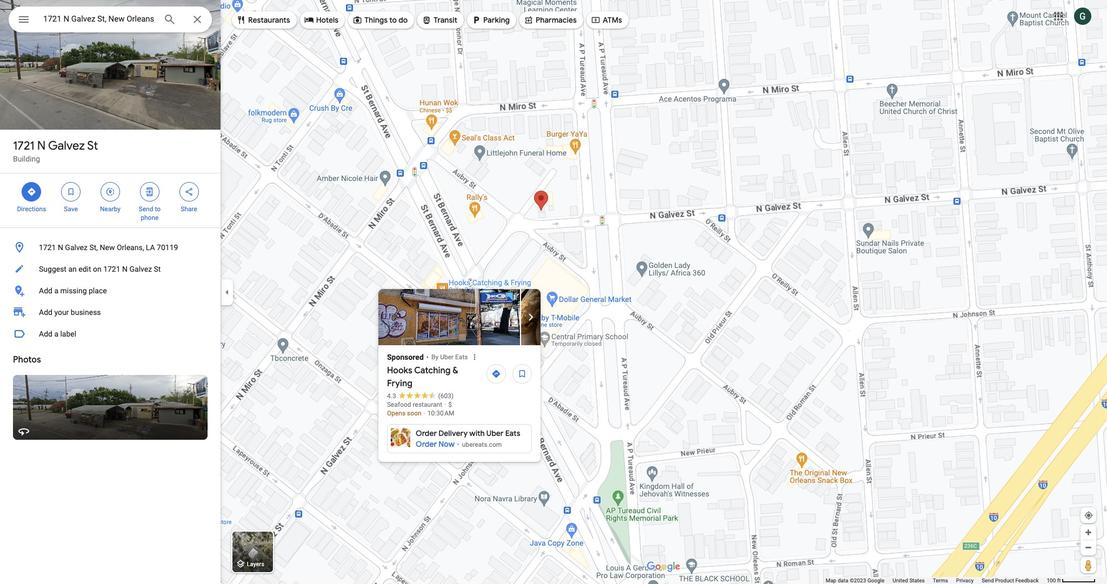 Task type: locate. For each thing, give the bounding box(es) containing it.
phone
[[141, 214, 159, 222]]

photo image
[[378, 289, 520, 345]]

0 vertical spatial send
[[139, 205, 153, 213]]

1 horizontal spatial n
[[58, 243, 63, 252]]

order for order now
[[416, 440, 437, 449]]

send left product
[[982, 578, 994, 584]]

0 horizontal spatial n
[[37, 138, 46, 154]]

things
[[364, 15, 388, 25]]

1721 up suggest at the top left of page
[[39, 243, 56, 252]]

1 vertical spatial order
[[416, 440, 437, 449]]


[[353, 14, 362, 26]]

1 vertical spatial to
[[155, 205, 161, 213]]

0 horizontal spatial to
[[155, 205, 161, 213]]

·
[[444, 401, 446, 409]]

add a missing place
[[39, 287, 107, 295]]

0 vertical spatial st
[[87, 138, 98, 154]]

terms button
[[933, 577, 948, 584]]

0 vertical spatial a
[[54, 287, 58, 295]]

0 vertical spatial 1721
[[13, 138, 34, 154]]

send inside send to phone
[[139, 205, 153, 213]]

united states button
[[893, 577, 925, 584]]

send
[[139, 205, 153, 213], [982, 578, 994, 584]]

send for send to phone
[[139, 205, 153, 213]]

eats up &
[[455, 354, 468, 361]]

atms
[[603, 15, 622, 25]]


[[27, 186, 36, 198]]

a left "missing"
[[54, 287, 58, 295]]

footer
[[826, 577, 1047, 584]]

uber
[[440, 354, 454, 361], [486, 429, 504, 438]]

1 vertical spatial n
[[58, 243, 63, 252]]

n up building
[[37, 138, 46, 154]]

catching
[[414, 365, 451, 376]]

1 vertical spatial st
[[154, 265, 161, 274]]


[[184, 186, 194, 198]]

1 horizontal spatial eats
[[505, 429, 520, 438]]

100
[[1047, 578, 1056, 584]]

suggest
[[39, 265, 66, 274]]

galvez inside 1721 n galvez st building
[[48, 138, 85, 154]]

sponsored
[[387, 353, 424, 362]]

0 horizontal spatial eats
[[455, 354, 468, 361]]

n up suggest at the top left of page
[[58, 243, 63, 252]]

hooks catching & frying tooltip
[[378, 289, 1107, 462]]

with
[[469, 429, 485, 438]]

ubereats.com
[[462, 441, 502, 448]]

0 horizontal spatial uber
[[440, 354, 454, 361]]

to
[[389, 15, 397, 25], [155, 205, 161, 213]]

galvez up 
[[48, 138, 85, 154]]

to up phone at left top
[[155, 205, 161, 213]]

send product feedback button
[[982, 577, 1039, 584]]

n down orleans,
[[122, 265, 128, 274]]

eats inside sponsored · by uber eats element
[[455, 354, 468, 361]]

1721 up building
[[13, 138, 34, 154]]

eats
[[455, 354, 468, 361], [505, 429, 520, 438]]

add for add a label
[[39, 330, 52, 338]]

1 vertical spatial galvez
[[65, 243, 88, 252]]

1 horizontal spatial send
[[982, 578, 994, 584]]

2 vertical spatial add
[[39, 330, 52, 338]]

terms
[[933, 578, 948, 584]]

new
[[100, 243, 115, 252]]

0 vertical spatial n
[[37, 138, 46, 154]]

google account: greg robinson  
(robinsongreg175@gmail.com) image
[[1074, 7, 1091, 25]]

order left the now on the left
[[416, 440, 437, 449]]

restaurant
[[413, 401, 442, 409]]

st inside suggest an edit on 1721 n galvez st button
[[154, 265, 161, 274]]

show your location image
[[1084, 511, 1094, 521]]

actions for 1721 n galvez st region
[[0, 174, 221, 228]]

None field
[[43, 12, 155, 25]]

footer containing map data ©2023 google
[[826, 577, 1047, 584]]

n for st
[[37, 138, 46, 154]]

0 vertical spatial order
[[416, 429, 437, 438]]

1 a from the top
[[54, 287, 58, 295]]

privacy
[[956, 578, 974, 584]]

1 horizontal spatial 1721
[[39, 243, 56, 252]]

0 vertical spatial add
[[39, 287, 52, 295]]

layers
[[247, 561, 264, 568]]

1721 for st
[[13, 138, 34, 154]]

uber right by
[[440, 354, 454, 361]]

 pharmacies
[[524, 14, 577, 26]]

0 vertical spatial to
[[389, 15, 397, 25]]

n inside 1721 n galvez st building
[[37, 138, 46, 154]]

do
[[399, 15, 408, 25]]

add for add your business
[[39, 308, 52, 317]]

0 vertical spatial eats
[[455, 354, 468, 361]]

1 horizontal spatial to
[[389, 15, 397, 25]]

send inside send product feedback 'button'
[[982, 578, 994, 584]]

by
[[431, 354, 439, 361]]

galvez left st,
[[65, 243, 88, 252]]

0 horizontal spatial send
[[139, 205, 153, 213]]

eats right with
[[505, 429, 520, 438]]

place
[[89, 287, 107, 295]]

4.3
[[387, 392, 396, 400]]

n
[[37, 138, 46, 154], [58, 243, 63, 252], [122, 265, 128, 274]]

1 vertical spatial add
[[39, 308, 52, 317]]

product
[[995, 578, 1014, 584]]


[[17, 12, 30, 27]]

1 horizontal spatial uber
[[486, 429, 504, 438]]

1721 right on
[[103, 265, 120, 274]]

add
[[39, 287, 52, 295], [39, 308, 52, 317], [39, 330, 52, 338]]

pharmacies
[[536, 15, 577, 25]]

1721 inside 1721 n galvez st building
[[13, 138, 34, 154]]

st
[[87, 138, 98, 154], [154, 265, 161, 274]]

add a label button
[[0, 323, 221, 345]]

2 add from the top
[[39, 308, 52, 317]]

share
[[181, 205, 197, 213]]

2 vertical spatial n
[[122, 265, 128, 274]]

a left label
[[54, 330, 58, 338]]

⋅
[[423, 410, 426, 417]]

1 vertical spatial a
[[54, 330, 58, 338]]

st inside 1721 n galvez st building
[[87, 138, 98, 154]]

add a missing place button
[[0, 280, 221, 302]]

galvez for st
[[48, 138, 85, 154]]

galvez
[[48, 138, 85, 154], [65, 243, 88, 252], [129, 265, 152, 274]]

0 horizontal spatial 1721
[[13, 138, 34, 154]]

send up phone at left top
[[139, 205, 153, 213]]

galvez down 'la'
[[129, 265, 152, 274]]

to left do
[[389, 15, 397, 25]]

add left your
[[39, 308, 52, 317]]

add down suggest at the top left of page
[[39, 287, 52, 295]]

order up "order now"
[[416, 429, 437, 438]]


[[145, 186, 154, 198]]

sponsored · by uber eats element
[[387, 352, 532, 364]]

70119
[[157, 243, 178, 252]]

1 horizontal spatial st
[[154, 265, 161, 274]]

2 vertical spatial galvez
[[129, 265, 152, 274]]

zoom out image
[[1084, 544, 1093, 552]]


[[105, 186, 115, 198]]

map data ©2023 google
[[826, 578, 885, 584]]

by uber eats
[[431, 354, 468, 361]]

3 add from the top
[[39, 330, 52, 338]]

send to phone
[[139, 205, 161, 222]]

data
[[838, 578, 848, 584]]


[[422, 14, 432, 26]]

1 vertical spatial send
[[982, 578, 994, 584]]

2 order from the top
[[416, 440, 437, 449]]

united
[[893, 578, 908, 584]]

frying
[[387, 378, 412, 389]]

1 add from the top
[[39, 287, 52, 295]]

0 vertical spatial galvez
[[48, 138, 85, 154]]

2 horizontal spatial n
[[122, 265, 128, 274]]

2 vertical spatial 1721
[[103, 265, 120, 274]]

1721
[[13, 138, 34, 154], [39, 243, 56, 252], [103, 265, 120, 274]]

add a label
[[39, 330, 76, 338]]

uber up the ubereats.com
[[486, 429, 504, 438]]

photos of hooks catching & frying region
[[378, 289, 1107, 345]]

soon
[[407, 410, 421, 417]]

1 order from the top
[[416, 429, 437, 438]]

1 vertical spatial 1721
[[39, 243, 56, 252]]

2 a from the top
[[54, 330, 58, 338]]

a for label
[[54, 330, 58, 338]]

add left label
[[39, 330, 52, 338]]

0 horizontal spatial st
[[87, 138, 98, 154]]

10:30 am
[[428, 410, 454, 417]]



Task type: describe. For each thing, give the bounding box(es) containing it.
seafood restaurant element
[[387, 401, 442, 409]]

hooks
[[387, 365, 412, 376]]

hotels
[[316, 15, 338, 25]]

map
[[826, 578, 836, 584]]

1721 n galvez st main content
[[0, 0, 221, 584]]

save
[[64, 205, 78, 213]]

order for order delivery with uber eats
[[416, 429, 437, 438]]

delivery
[[439, 429, 468, 438]]

 parking
[[471, 14, 510, 26]]

on
[[93, 265, 101, 274]]

seafood restaurant · $ opens soon ⋅ 10:30 am
[[387, 401, 454, 417]]


[[591, 14, 601, 26]]

directions
[[17, 205, 46, 213]]

2 horizontal spatial 1721
[[103, 265, 120, 274]]

1721 n galvez st, new orleans, la 70119 button
[[0, 237, 221, 258]]

privacy button
[[956, 577, 974, 584]]

google maps element
[[0, 0, 1107, 584]]

save image
[[517, 369, 527, 379]]

order delivery with uber eats
[[416, 429, 520, 438]]

ft
[[1057, 578, 1061, 584]]

nearby
[[100, 205, 121, 213]]

0 vertical spatial uber
[[440, 354, 454, 361]]

united states
[[893, 578, 925, 584]]

transit
[[434, 15, 457, 25]]

edit
[[78, 265, 91, 274]]

la
[[146, 243, 155, 252]]

 things to do
[[353, 14, 408, 26]]

1721 for st,
[[39, 243, 56, 252]]

1721 N Galvez St, New Orleans, LA 70119' field
[[9, 6, 212, 32]]

opens
[[387, 410, 406, 417]]

show street view coverage image
[[1081, 557, 1096, 574]]

google
[[867, 578, 885, 584]]

footer inside google maps element
[[826, 577, 1047, 584]]

 hotels
[[304, 14, 338, 26]]

add for add a missing place
[[39, 287, 52, 295]]

photos
[[13, 355, 41, 365]]

zoom in image
[[1084, 529, 1093, 537]]

$
[[448, 401, 452, 409]]

1721 n galvez st, new orleans, la 70119
[[39, 243, 178, 252]]

business
[[71, 308, 101, 317]]

100 ft button
[[1047, 578, 1096, 584]]

an
[[68, 265, 77, 274]]

seafood
[[387, 401, 411, 409]]

100 ft
[[1047, 578, 1061, 584]]

 atms
[[591, 14, 622, 26]]

n for st,
[[58, 243, 63, 252]]

send product feedback
[[982, 578, 1039, 584]]


[[304, 14, 314, 26]]

parking
[[483, 15, 510, 25]]

a for missing
[[54, 287, 58, 295]]


[[471, 14, 481, 26]]

add your business
[[39, 308, 101, 317]]

your
[[54, 308, 69, 317]]

 search field
[[9, 6, 212, 35]]

suggest an edit on 1721 n galvez st button
[[0, 258, 221, 280]]

galvez for st,
[[65, 243, 88, 252]]

4.3 stars 603 reviews image
[[387, 392, 454, 401]]

missing
[[60, 287, 87, 295]]

collapse side panel image
[[221, 286, 233, 298]]

now
[[439, 440, 455, 449]]

states
[[909, 578, 925, 584]]


[[66, 186, 76, 198]]

order now
[[416, 440, 455, 449]]

none field inside 1721 n galvez st, new orleans, la 70119' field
[[43, 12, 155, 25]]

1 vertical spatial eats
[[505, 429, 520, 438]]

©2023
[[850, 578, 866, 584]]

building
[[13, 155, 40, 163]]

1 vertical spatial uber
[[486, 429, 504, 438]]

hooks catching & frying element
[[387, 364, 483, 390]]

to inside the  things to do
[[389, 15, 397, 25]]

 transit
[[422, 14, 457, 26]]

 button
[[9, 6, 39, 35]]

 restaurants
[[236, 14, 290, 26]]

directions image
[[491, 369, 501, 379]]

st,
[[89, 243, 98, 252]]


[[236, 14, 246, 26]]

suggest an edit on 1721 n galvez st
[[39, 265, 161, 274]]


[[524, 14, 534, 26]]

feedback
[[1015, 578, 1039, 584]]

orleans,
[[117, 243, 144, 252]]

label
[[60, 330, 76, 338]]

to inside send to phone
[[155, 205, 161, 213]]

send for send product feedback
[[982, 578, 994, 584]]

add your business link
[[0, 302, 221, 323]]

&
[[453, 365, 458, 376]]

hooks catching & frying
[[387, 365, 458, 389]]

1721 n galvez st building
[[13, 138, 98, 163]]



Task type: vqa. For each thing, say whether or not it's contained in the screenshot.
Paris From
no



